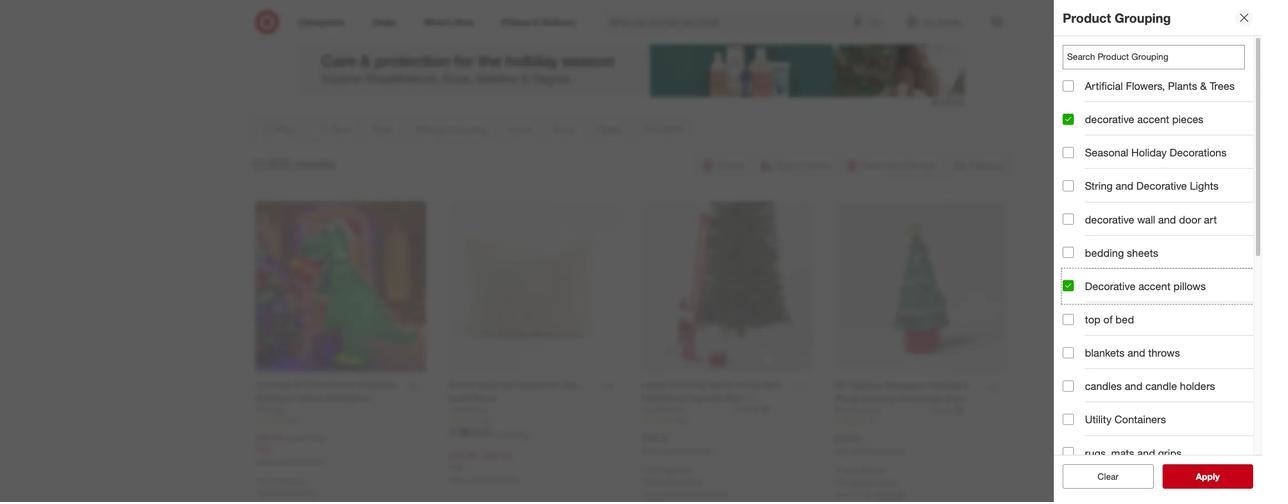 Task type: describe. For each thing, give the bounding box(es) containing it.
online inside $55.99 reg $159.99 sale when purchased online
[[308, 458, 326, 467]]

free for $65.00
[[642, 466, 658, 475]]

top
[[1085, 313, 1101, 326]]

in
[[835, 491, 842, 500]]

sponsored
[[932, 98, 965, 106]]

What can we help you find? suggestions appear below search field
[[603, 10, 873, 34]]

apply. for $65.00
[[684, 477, 705, 487]]

not
[[642, 490, 655, 500]]

$43.49 - $84.40 sale when purchased online
[[449, 450, 519, 485]]

holiday
[[1132, 146, 1167, 159]]

clear
[[1098, 472, 1119, 483]]

search button
[[866, 10, 892, 37]]

rugs, mats and grips checkbox
[[1063, 448, 1074, 459]]

decorative wall and door art checkbox
[[1063, 214, 1074, 225]]

exclusions for $65.00
[[645, 477, 682, 487]]

Utility Containers checkbox
[[1063, 414, 1074, 425]]

0 horizontal spatial apply.
[[298, 488, 318, 498]]

&
[[1201, 79, 1207, 92]]

-
[[478, 450, 481, 461]]

bedding sheets checkbox
[[1063, 247, 1074, 258]]

product grouping dialog
[[1054, 0, 1263, 503]]

containers
[[1115, 413, 1166, 426]]

online inside $30.00 when purchased online
[[888, 448, 906, 456]]

artificial
[[1085, 79, 1123, 92]]

0 horizontal spatial decorative
[[1085, 280, 1136, 293]]

and right mats
[[1138, 447, 1156, 460]]

bedding
[[1085, 246, 1124, 259]]

shipping for $65.00
[[660, 466, 689, 475]]

glendale for $30.00
[[874, 491, 905, 500]]

accent for decorative
[[1138, 113, 1170, 126]]

String and Decorative Lights checkbox
[[1063, 181, 1074, 192]]

apply
[[1196, 472, 1220, 483]]

17,915 results
[[251, 156, 335, 172]]

stock
[[844, 491, 863, 500]]

online inside $43.49 - $84.40 sale when purchased online
[[502, 476, 519, 485]]

plants
[[1168, 79, 1198, 92]]

and for candle
[[1125, 380, 1143, 393]]

$30.00 when purchased online
[[835, 433, 906, 456]]

exclusions apply. link for $30.00
[[838, 478, 898, 487]]

decorative for decorative wall and door art
[[1085, 213, 1135, 226]]

free shipping * * exclusions apply. for $30.00
[[835, 466, 898, 487]]

decorations
[[1170, 146, 1227, 159]]

1 horizontal spatial decorative
[[1137, 180, 1187, 192]]

pieces
[[1173, 113, 1204, 126]]

free shipping * * exclusions apply. for $65.00
[[642, 466, 705, 487]]

reg
[[284, 434, 296, 443]]

$30.00
[[835, 433, 862, 444]]

available
[[657, 490, 687, 500]]

blankets and throws
[[1085, 347, 1180, 359]]

product grouping
[[1063, 10, 1171, 25]]

decorative accent pillows
[[1085, 280, 1206, 293]]

52 link
[[449, 416, 620, 425]]

decorative accent pieces
[[1085, 113, 1204, 126]]

decorative accent pieces checkbox
[[1063, 114, 1074, 125]]

grouping
[[1115, 10, 1171, 25]]

and for throws
[[1128, 347, 1146, 359]]

seasonal
[[1085, 146, 1129, 159]]

apply button
[[1163, 465, 1254, 489]]

apply. for $30.00
[[877, 478, 898, 487]]

online inside $65.00 when purchased online
[[695, 447, 713, 456]]

art
[[1204, 213, 1217, 226]]

blankets
[[1085, 347, 1125, 359]]

0 horizontal spatial free
[[256, 477, 271, 486]]

purchased inside $43.49 - $84.40 sale when purchased online
[[468, 476, 500, 485]]

wall
[[1138, 213, 1156, 226]]

at for $65.00
[[689, 490, 696, 500]]

glendale for $65.00
[[698, 490, 729, 500]]



Task type: vqa. For each thing, say whether or not it's contained in the screenshot.
the leftmost eligible
no



Task type: locate. For each thing, give the bounding box(es) containing it.
shipping up available
[[660, 466, 689, 475]]

sale inside $55.99 reg $159.99 sale when purchased online
[[256, 445, 271, 455]]

Seasonal Holiday Decorations checkbox
[[1063, 147, 1074, 158]]

grips
[[1158, 447, 1182, 460]]

apply. up not available at glendale on the bottom right of the page
[[684, 477, 705, 487]]

decorative up top of bed
[[1085, 280, 1136, 293]]

decorative up bedding
[[1085, 213, 1135, 226]]

top of bed checkbox
[[1063, 314, 1074, 325]]

blankets and throws checkbox
[[1063, 348, 1074, 359]]

exclusions for $30.00
[[838, 478, 875, 487]]

0 vertical spatial sale
[[256, 445, 271, 455]]

0 horizontal spatial shipping
[[273, 477, 303, 486]]

0 horizontal spatial sale
[[256, 445, 271, 455]]

purchased down reg at the bottom
[[275, 458, 306, 467]]

when down $65.00
[[642, 447, 659, 456]]

$55.99 reg $159.99 sale when purchased online
[[256, 432, 326, 467]]

2 decorative from the top
[[1085, 213, 1135, 226]]

candle
[[1146, 380, 1177, 393]]

free shipping * * exclusions apply. up "in stock at  glendale"
[[835, 466, 898, 487]]

exclusions apply. link down $55.99 reg $159.99 sale when purchased online
[[258, 488, 318, 498]]

sheets
[[1127, 246, 1159, 259]]

at right stock
[[865, 491, 872, 500]]

door
[[1179, 213, 1201, 226]]

1 vertical spatial sale
[[449, 463, 464, 472]]

63
[[290, 416, 297, 425]]

free shipping * * exclusions apply. down $55.99 reg $159.99 sale when purchased online
[[256, 477, 318, 498]]

0 vertical spatial decorative
[[1085, 113, 1135, 126]]

exclusions apply. link
[[645, 477, 705, 487], [838, 478, 898, 487], [258, 488, 318, 498]]

string and decorative lights
[[1085, 180, 1219, 192]]

purchased down $65.00
[[661, 447, 693, 456]]

free for $30.00
[[835, 466, 851, 476]]

2 horizontal spatial apply.
[[877, 478, 898, 487]]

shipping down $55.99 reg $159.99 sale when purchased online
[[273, 477, 303, 486]]

and right string
[[1116, 180, 1134, 192]]

2 horizontal spatial exclusions
[[838, 478, 875, 487]]

decorative up 'seasonal'
[[1085, 113, 1135, 126]]

online down 262 link
[[695, 447, 713, 456]]

throws
[[1149, 347, 1180, 359]]

free down $55.99 reg $159.99 sale when purchased online
[[256, 477, 271, 486]]

string
[[1085, 180, 1113, 192]]

in stock at  glendale
[[835, 491, 905, 500]]

0 horizontal spatial glendale
[[698, 490, 729, 500]]

flowers,
[[1126, 79, 1165, 92]]

6
[[870, 417, 874, 425]]

1 horizontal spatial exclusions apply. link
[[645, 477, 705, 487]]

decorative
[[1137, 180, 1187, 192], [1085, 280, 1136, 293]]

0 horizontal spatial free shipping * * exclusions apply.
[[256, 477, 318, 498]]

free up not on the bottom right
[[642, 466, 658, 475]]

1 horizontal spatial glendale
[[874, 491, 905, 500]]

$84.40
[[484, 450, 510, 461]]

accent left pillows
[[1139, 280, 1171, 293]]

accent up the seasonal holiday decorations
[[1138, 113, 1170, 126]]

6 link
[[835, 416, 1007, 426]]

candles
[[1085, 380, 1122, 393]]

at
[[689, 490, 696, 500], [865, 491, 872, 500]]

glendale
[[698, 490, 729, 500], [874, 491, 905, 500]]

purchased inside $30.00 when purchased online
[[855, 448, 886, 456]]

Decorative accent pillows checkbox
[[1063, 281, 1074, 292]]

exclusions up stock
[[838, 478, 875, 487]]

1 horizontal spatial at
[[865, 491, 872, 500]]

262 link
[[642, 416, 813, 425]]

when inside $30.00 when purchased online
[[835, 448, 853, 456]]

pillows
[[1174, 280, 1206, 293]]

when inside $55.99 reg $159.99 sale when purchased online
[[256, 458, 273, 467]]

262
[[677, 416, 688, 425]]

shipping up "in stock at  glendale"
[[853, 466, 883, 476]]

lights
[[1190, 180, 1219, 192]]

clear button
[[1063, 465, 1154, 489]]

free up the in
[[835, 466, 851, 476]]

online down 6 link
[[888, 448, 906, 456]]

purchased
[[661, 447, 693, 456], [855, 448, 886, 456], [275, 458, 306, 467], [468, 476, 500, 485]]

product
[[1063, 10, 1112, 25]]

search
[[866, 18, 892, 29]]

and for decorative
[[1116, 180, 1134, 192]]

at for $30.00
[[865, 491, 872, 500]]

utility
[[1085, 413, 1112, 426]]

1 horizontal spatial exclusions
[[645, 477, 682, 487]]

1 horizontal spatial shipping
[[660, 466, 689, 475]]

bedding sheets
[[1085, 246, 1159, 259]]

utility containers
[[1085, 413, 1166, 426]]

shipping for $30.00
[[853, 466, 883, 476]]

exclusions up available
[[645, 477, 682, 487]]

sale for $55.99
[[256, 445, 271, 455]]

$43.49
[[449, 450, 475, 461]]

when down the $43.49
[[449, 476, 466, 485]]

shipping
[[660, 466, 689, 475], [853, 466, 883, 476], [273, 477, 303, 486]]

0 vertical spatial decorative
[[1137, 180, 1187, 192]]

$65.00 when purchased online
[[642, 432, 713, 456]]

of
[[1104, 313, 1113, 326]]

decorative for decorative accent pieces
[[1085, 113, 1135, 126]]

at right available
[[689, 490, 696, 500]]

candles and candle holders
[[1085, 380, 1216, 393]]

free
[[642, 466, 658, 475], [835, 466, 851, 476], [256, 477, 271, 486]]

1 vertical spatial decorative
[[1085, 280, 1136, 293]]

sale inside $43.49 - $84.40 sale when purchased online
[[449, 463, 464, 472]]

mats
[[1112, 447, 1135, 460]]

when down $55.99
[[256, 458, 273, 467]]

artificial flowers, plants & trees
[[1085, 79, 1235, 92]]

sale
[[256, 445, 271, 455], [449, 463, 464, 472]]

results
[[294, 156, 335, 172]]

online down $159.99
[[308, 458, 326, 467]]

rugs,
[[1085, 447, 1109, 460]]

and
[[1116, 180, 1134, 192], [1159, 213, 1177, 226], [1128, 347, 1146, 359], [1125, 380, 1143, 393], [1138, 447, 1156, 460]]

exclusions apply. link up "in stock at  glendale"
[[838, 478, 898, 487]]

apply.
[[684, 477, 705, 487], [877, 478, 898, 487], [298, 488, 318, 498]]

decorative wall and door art
[[1085, 213, 1217, 226]]

exclusions down $55.99 reg $159.99 sale when purchased online
[[258, 488, 295, 498]]

and right wall
[[1159, 213, 1177, 226]]

$55.99
[[256, 432, 282, 444]]

none text field inside product grouping dialog
[[1063, 45, 1245, 69]]

*
[[689, 466, 692, 475], [883, 466, 885, 476], [303, 477, 306, 486], [642, 477, 645, 487], [835, 478, 838, 487], [256, 488, 258, 498]]

not available at glendale
[[642, 490, 729, 500]]

bed
[[1116, 313, 1134, 326]]

exclusions apply. link up available
[[645, 477, 705, 487]]

when
[[642, 447, 659, 456], [835, 448, 853, 456], [256, 458, 273, 467], [449, 476, 466, 485]]

when inside $43.49 - $84.40 sale when purchased online
[[449, 476, 466, 485]]

1 horizontal spatial free shipping * * exclusions apply.
[[642, 466, 705, 487]]

$65.00
[[642, 432, 669, 444]]

1 horizontal spatial sale
[[449, 463, 464, 472]]

online
[[695, 447, 713, 456], [888, 448, 906, 456], [308, 458, 326, 467], [502, 476, 519, 485]]

52
[[483, 416, 491, 425]]

sale down the $43.49
[[449, 463, 464, 472]]

0 horizontal spatial exclusions apply. link
[[258, 488, 318, 498]]

free shipping * * exclusions apply. up available
[[642, 466, 705, 487]]

None text field
[[1063, 45, 1245, 69]]

accent
[[1138, 113, 1170, 126], [1139, 280, 1171, 293]]

and left throws
[[1128, 347, 1146, 359]]

2 horizontal spatial free
[[835, 466, 851, 476]]

$159.99
[[298, 434, 325, 443]]

purchased down - at bottom left
[[468, 476, 500, 485]]

decorative down the seasonal holiday decorations
[[1137, 180, 1187, 192]]

glendale right stock
[[874, 491, 905, 500]]

1 vertical spatial accent
[[1139, 280, 1171, 293]]

sale down $55.99
[[256, 445, 271, 455]]

2 horizontal spatial shipping
[[853, 466, 883, 476]]

63 link
[[256, 416, 427, 425]]

apply. up "in stock at  glendale"
[[877, 478, 898, 487]]

accent for decorative
[[1139, 280, 1171, 293]]

purchased inside $65.00 when purchased online
[[661, 447, 693, 456]]

decorative
[[1085, 113, 1135, 126], [1085, 213, 1135, 226]]

1 horizontal spatial apply.
[[684, 477, 705, 487]]

holders
[[1180, 380, 1216, 393]]

when down $30.00
[[835, 448, 853, 456]]

candles and candle holders checkbox
[[1063, 381, 1074, 392]]

exclusions
[[645, 477, 682, 487], [838, 478, 875, 487], [258, 488, 295, 498]]

when inside $65.00 when purchased online
[[642, 447, 659, 456]]

apply. down $55.99 reg $159.99 sale when purchased online
[[298, 488, 318, 498]]

2 horizontal spatial exclusions apply. link
[[838, 478, 898, 487]]

and left candle
[[1125, 380, 1143, 393]]

top of bed
[[1085, 313, 1134, 326]]

0 horizontal spatial exclusions
[[258, 488, 295, 498]]

glendale right available
[[698, 490, 729, 500]]

exclusions apply. link for $65.00
[[645, 477, 705, 487]]

seasonal holiday decorations
[[1085, 146, 1227, 159]]

Artificial Flowers, Plants & Trees checkbox
[[1063, 80, 1074, 91]]

advertisement region
[[298, 41, 965, 97]]

17,915
[[251, 156, 290, 172]]

online down $84.40
[[502, 476, 519, 485]]

1 horizontal spatial free
[[642, 466, 658, 475]]

purchased inside $55.99 reg $159.99 sale when purchased online
[[275, 458, 306, 467]]

0 vertical spatial accent
[[1138, 113, 1170, 126]]

sale for $43.49
[[449, 463, 464, 472]]

trees
[[1210, 79, 1235, 92]]

free shipping * * exclusions apply.
[[642, 466, 705, 487], [835, 466, 898, 487], [256, 477, 318, 498]]

1 vertical spatial decorative
[[1085, 213, 1135, 226]]

2 horizontal spatial free shipping * * exclusions apply.
[[835, 466, 898, 487]]

0 horizontal spatial at
[[689, 490, 696, 500]]

1 decorative from the top
[[1085, 113, 1135, 126]]

rugs, mats and grips
[[1085, 447, 1182, 460]]

purchased down $30.00
[[855, 448, 886, 456]]



